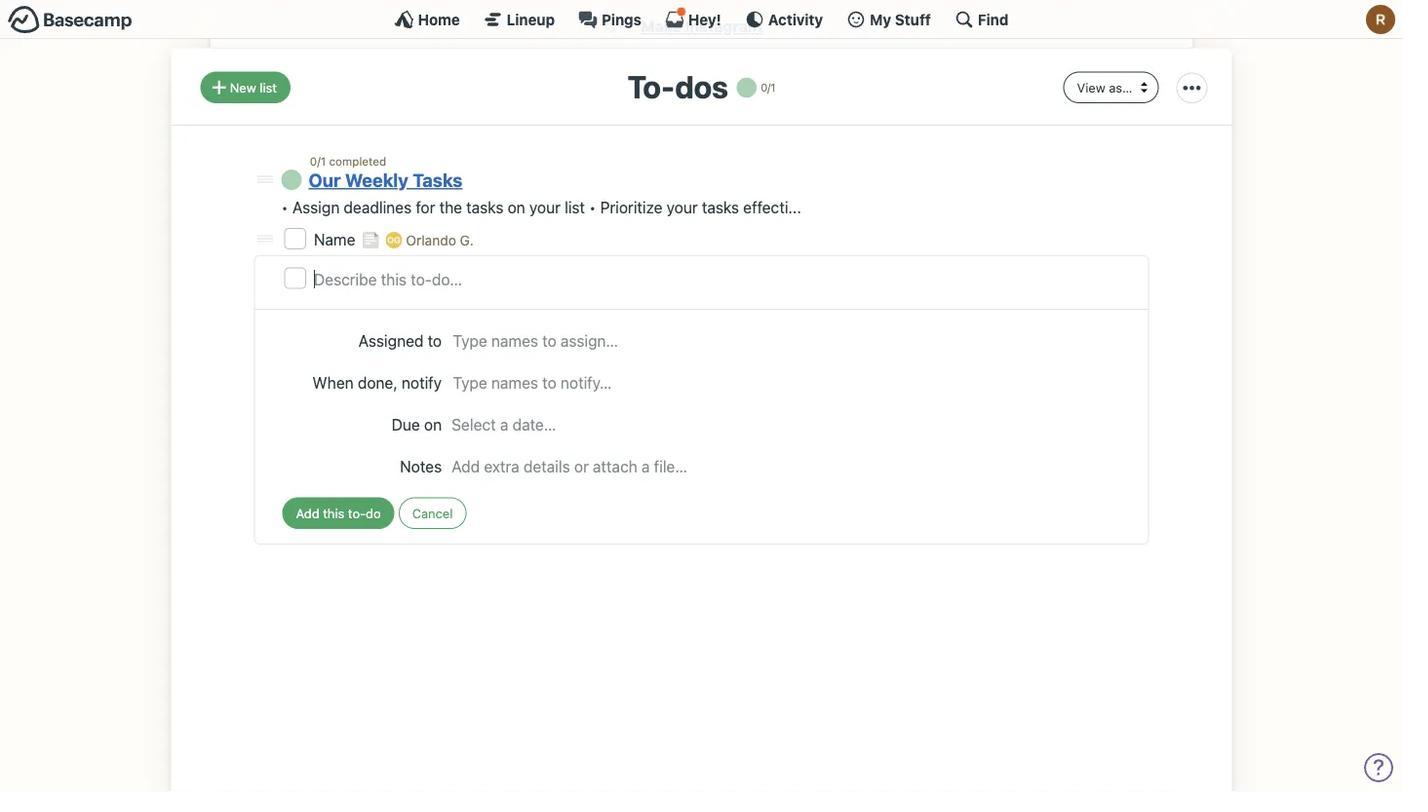 Task type: locate. For each thing, give the bounding box(es) containing it.
switch accounts image
[[8, 5, 133, 35]]

tasks
[[466, 198, 504, 217], [702, 198, 739, 217]]

0/1 right dos
[[761, 81, 776, 95]]

home
[[418, 11, 460, 28]]

when done, notify
[[313, 374, 442, 393]]

• left prioritize
[[589, 198, 596, 217]]

0 horizontal spatial on
[[424, 416, 442, 435]]

0/1 up our
[[310, 155, 326, 168]]

list left prioritize
[[565, 198, 585, 217]]

on right due at the bottom of page
[[424, 416, 442, 435]]

0 horizontal spatial list
[[260, 80, 277, 95]]

on
[[508, 198, 525, 217], [424, 416, 442, 435]]

my
[[870, 11, 892, 28]]

1 • from the left
[[281, 198, 288, 217]]

None submit
[[282, 498, 395, 530]]

tasks left effecti...
[[702, 198, 739, 217]]

1 horizontal spatial 0/1
[[761, 81, 776, 95]]

1 horizontal spatial on
[[508, 198, 525, 217]]

1 horizontal spatial your
[[667, 198, 698, 217]]

0 vertical spatial list
[[260, 80, 277, 95]]

0/1
[[761, 81, 776, 95], [310, 155, 326, 168]]

1 horizontal spatial •
[[589, 198, 596, 217]]

1 tasks from the left
[[466, 198, 504, 217]]

the
[[439, 198, 462, 217]]

orlando g.
[[406, 233, 474, 249]]

make
[[641, 18, 682, 36]]

to-
[[628, 68, 675, 105]]

assigned
[[359, 332, 424, 351]]

0/1 completed link
[[310, 155, 386, 168]]

as…
[[1109, 80, 1133, 95]]

notes
[[400, 458, 442, 477]]

to-dos
[[628, 68, 728, 105]]

main element
[[0, 0, 1403, 39]]

Assigned to text field
[[452, 328, 1121, 354]]

orlando g. link
[[406, 233, 474, 249]]

activity
[[768, 11, 823, 28]]

view as…
[[1077, 80, 1133, 95]]

on right the
[[508, 198, 525, 217]]

1 vertical spatial list
[[565, 198, 585, 217]]

list
[[260, 80, 277, 95], [565, 198, 585, 217]]

due on
[[392, 416, 442, 435]]

orlando gary image
[[386, 233, 402, 249]]

0 horizontal spatial 0/1
[[310, 155, 326, 168]]

name link
[[314, 231, 359, 249]]

• left assign
[[281, 198, 288, 217]]

1 horizontal spatial list
[[565, 198, 585, 217]]

effecti...
[[743, 198, 801, 217]]

tasks right the
[[466, 198, 504, 217]]

list right new
[[260, 80, 277, 95]]

make instagram link
[[641, 18, 762, 36]]

0 horizontal spatial •
[[281, 198, 288, 217]]

your
[[530, 198, 561, 217], [667, 198, 698, 217]]

0 vertical spatial 0/1
[[761, 81, 776, 95]]

activity link
[[745, 10, 823, 29]]

find button
[[955, 10, 1009, 29]]

your right prioritize
[[667, 198, 698, 217]]

pings
[[602, 11, 642, 28]]

Due on text field
[[452, 414, 1121, 437]]

•
[[281, 198, 288, 217], [589, 198, 596, 217]]

1 horizontal spatial tasks
[[702, 198, 739, 217]]

hey!
[[688, 11, 722, 28]]

your left prioritize
[[530, 198, 561, 217]]

make instagram
[[641, 18, 762, 36]]

1 vertical spatial 0/1
[[310, 155, 326, 168]]

0 horizontal spatial your
[[530, 198, 561, 217]]

0 horizontal spatial tasks
[[466, 198, 504, 217]]



Task type: describe. For each thing, give the bounding box(es) containing it.
name
[[314, 231, 359, 249]]

• assign deadlines for the tasks on your list • prioritize your tasks effecti... link
[[281, 198, 801, 217]]

2 • from the left
[[589, 198, 596, 217]]

when
[[313, 374, 354, 393]]

assigned to
[[359, 332, 442, 351]]

To-do name text field
[[314, 268, 1135, 292]]

stuff
[[895, 11, 931, 28]]

0/1 for 0/1
[[761, 81, 776, 95]]

instagram
[[685, 18, 762, 36]]

my stuff
[[870, 11, 931, 28]]

new list
[[230, 80, 277, 95]]

cancel button
[[399, 498, 467, 530]]

to
[[428, 332, 442, 351]]

view
[[1077, 80, 1106, 95]]

completed
[[329, 155, 386, 168]]

lineup link
[[483, 10, 555, 29]]

1 vertical spatial on
[[424, 416, 442, 435]]

new
[[230, 80, 256, 95]]

new list link
[[200, 72, 291, 104]]

find
[[978, 11, 1009, 28]]

notify
[[402, 374, 442, 393]]

tasks
[[413, 170, 463, 192]]

ruby image
[[1366, 5, 1396, 34]]

0/1 for 0/1 completed
[[310, 155, 326, 168]]

deadlines
[[344, 198, 412, 217]]

g.
[[460, 233, 474, 249]]

our weekly tasks
[[309, 170, 463, 192]]

0/1 completed
[[310, 155, 386, 168]]

our
[[309, 170, 341, 192]]

assign
[[293, 198, 340, 217]]

1 your from the left
[[530, 198, 561, 217]]

due
[[392, 416, 420, 435]]

view as… button
[[1064, 72, 1159, 104]]

pings button
[[578, 10, 642, 29]]

• assign deadlines for the tasks on your list • prioritize your tasks effecti...
[[281, 198, 801, 217]]

done,
[[358, 374, 398, 393]]

2 your from the left
[[667, 198, 698, 217]]

hey! button
[[665, 7, 722, 29]]

my stuff button
[[847, 10, 931, 29]]

dos
[[675, 68, 728, 105]]

When done, notify text field
[[452, 370, 1121, 396]]

orlando
[[406, 233, 456, 249]]

our weekly tasks link
[[309, 170, 463, 192]]

Notes text field
[[452, 456, 1121, 479]]

home link
[[395, 10, 460, 29]]

prioritize
[[600, 198, 663, 217]]

2 tasks from the left
[[702, 198, 739, 217]]

cancel
[[412, 507, 453, 521]]

weekly
[[345, 170, 409, 192]]

for
[[416, 198, 435, 217]]

0 vertical spatial on
[[508, 198, 525, 217]]

lineup
[[507, 11, 555, 28]]



Task type: vqa. For each thing, say whether or not it's contained in the screenshot.
To-do name text box at the top
yes



